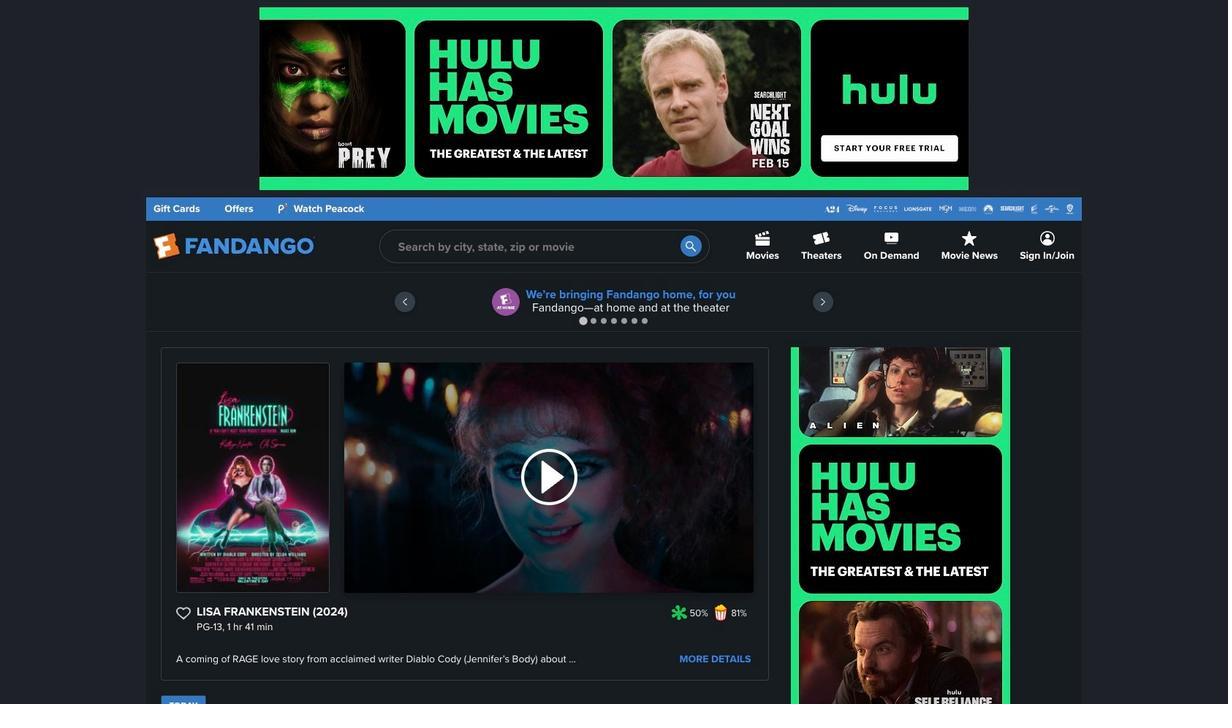 Task type: describe. For each thing, give the bounding box(es) containing it.
flat image
[[671, 605, 687, 621]]

Search by city, state, zip or movie text field
[[379, 230, 710, 263]]

offer icon image
[[493, 288, 520, 316]]

video player application
[[344, 363, 754, 593]]

lisa frankenstein (2024) movie poster image
[[177, 363, 329, 592]]

flat image
[[713, 605, 729, 621]]



Task type: locate. For each thing, give the bounding box(es) containing it.
movie summary element
[[161, 347, 769, 681]]

0 vertical spatial advertisement element
[[260, 7, 969, 190]]

region
[[146, 273, 1082, 331]]

1 vertical spatial advertisement element
[[791, 347, 1011, 704]]

None search field
[[379, 230, 710, 263]]

advertisement element
[[260, 7, 969, 190], [791, 347, 1011, 704]]

1 of 1 group
[[161, 695, 206, 704]]

select a slide to show tab list
[[146, 315, 1082, 326]]



Task type: vqa. For each thing, say whether or not it's contained in the screenshot.
the gift box white icon in the the argylle (2024) link
no



